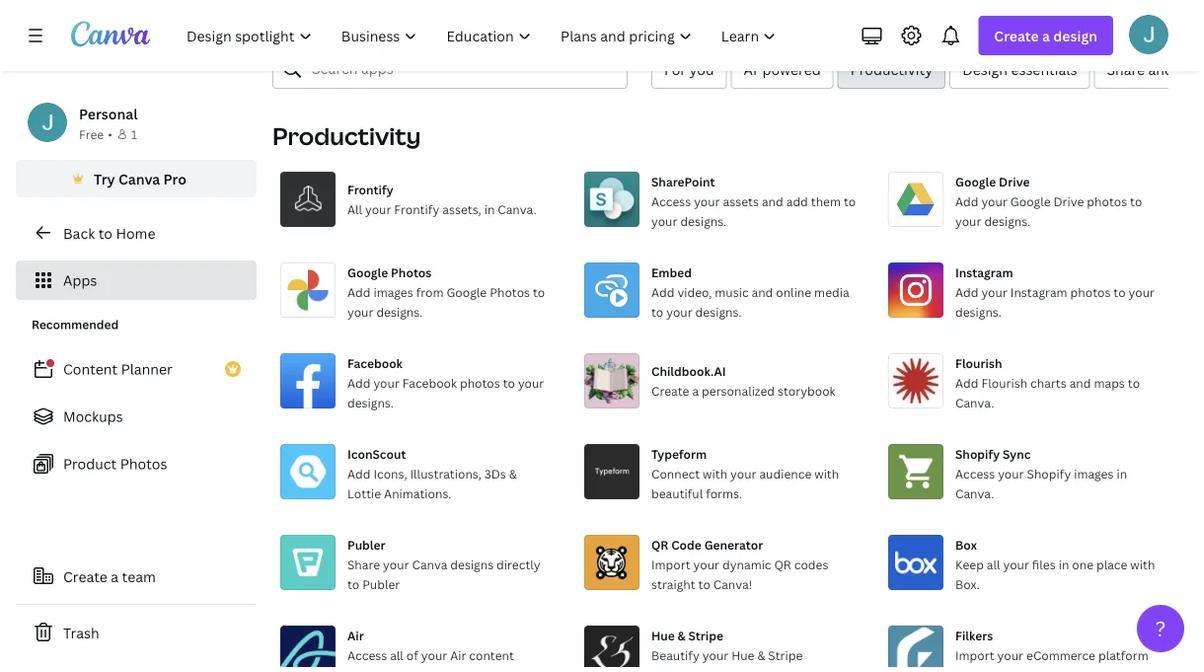 Task type: describe. For each thing, give the bounding box(es) containing it.
home
[[116, 224, 155, 242]]

content planner link
[[16, 349, 257, 389]]

share inside button
[[1107, 60, 1145, 78]]

1 horizontal spatial shopify
[[1027, 465, 1071, 482]]

for
[[664, 60, 686, 78]]

music
[[715, 284, 749, 300]]

typeform
[[651, 446, 707, 462]]

illustrations,
[[410, 465, 481, 482]]

try canva pro button
[[16, 160, 257, 197]]

designs
[[450, 556, 494, 572]]

your inside frontify all your frontify assets, in canva.
[[365, 201, 391, 217]]

product photos
[[63, 454, 167, 473]]

qr code generator import your dynamic qr codes straight to canva!
[[651, 536, 828, 592]]

photos for google photos add images from google photos to your designs.
[[391, 264, 432, 280]]

to inside google photos add images from google photos to your designs.
[[533, 284, 545, 300]]

canva!
[[713, 576, 752, 592]]

of
[[406, 647, 418, 663]]

add for flourish add flourish charts and maps to canva.
[[955, 375, 978, 391]]

personalized
[[702, 382, 775, 399]]

charts
[[1030, 375, 1067, 391]]

straight
[[651, 576, 695, 592]]

storybook
[[778, 382, 835, 399]]

create a team button
[[16, 557, 257, 596]]

ai-
[[744, 60, 762, 78]]

product photos link
[[16, 444, 257, 484]]

and inside share and pub button
[[1148, 60, 1173, 78]]

iconscout
[[347, 446, 406, 462]]

0 horizontal spatial shopify
[[955, 446, 1000, 462]]

1 vertical spatial instagram
[[1010, 284, 1067, 300]]

animations.
[[384, 485, 451, 501]]

a for design
[[1042, 26, 1050, 45]]

assets,
[[442, 201, 481, 217]]

create a design button
[[978, 16, 1113, 55]]

0 horizontal spatial hue
[[651, 627, 675, 643]]

0 vertical spatial facebook
[[347, 355, 403, 371]]

share and pub
[[1107, 60, 1200, 78]]

•
[[108, 126, 112, 142]]

childbook.ai
[[651, 363, 726, 379]]

all for of
[[390, 647, 404, 663]]

recommended
[[32, 316, 119, 333]]

try canva pro
[[94, 169, 186, 188]]

sync
[[1003, 446, 1031, 462]]

1 vertical spatial hue
[[731, 647, 754, 663]]

team
[[122, 567, 156, 586]]

a for team
[[111, 567, 119, 586]]

a inside childbook.ai create a personalized storybook
[[692, 382, 699, 399]]

sharepoint
[[651, 173, 715, 189]]

canva inside 'air access all of your air content directly in canva'
[[408, 667, 443, 668]]

your inside 'air access all of your air content directly in canva'
[[421, 647, 447, 663]]

via
[[998, 667, 1014, 668]]

powered
[[762, 60, 821, 78]]

in inside frontify all your frontify assets, in canva.
[[484, 201, 495, 217]]

productivity inside button
[[850, 60, 933, 78]]

? button
[[1137, 605, 1184, 652]]

generator
[[704, 536, 763, 553]]

share inside publer share your canva designs directly to publer
[[347, 556, 380, 572]]

google drive add your google drive photos to your designs.
[[955, 173, 1142, 229]]

iconscout add icons, illustrations, 3ds & lottie animations.
[[347, 446, 517, 501]]

back to home link
[[16, 213, 257, 253]]

box keep all your files in one place with box.
[[955, 536, 1155, 592]]

to inside qr code generator import your dynamic qr codes straight to canva!
[[698, 576, 710, 592]]

top level navigation element
[[174, 16, 793, 55]]

try
[[94, 169, 115, 188]]

productivity button
[[838, 49, 946, 89]]

1 horizontal spatial &
[[678, 627, 686, 643]]

designs. for music
[[695, 303, 742, 320]]

Input field to search for apps search field
[[312, 50, 615, 88]]

0 vertical spatial instagram
[[955, 264, 1013, 280]]

1 horizontal spatial qr
[[774, 556, 791, 572]]

in inside box keep all your files in one place with box.
[[1059, 556, 1069, 572]]

access for sharepoint access your assets and add them to your designs.
[[651, 193, 691, 209]]

3ds
[[484, 465, 506, 482]]

add inside google photos add images from google photos to your designs.
[[347, 284, 371, 300]]

1 vertical spatial air
[[450, 647, 466, 663]]

shopify sync access your shopify images in canva.
[[955, 446, 1127, 501]]

to inside facebook add your facebook photos to your designs.
[[503, 375, 515, 391]]

photos for facebook add your facebook photos to your designs.
[[460, 375, 500, 391]]

place
[[1096, 556, 1127, 572]]

facebook add your facebook photos to your designs.
[[347, 355, 544, 411]]

1 horizontal spatial filkers
[[1017, 667, 1054, 668]]

assets
[[723, 193, 759, 209]]

content
[[469, 647, 514, 663]]

you
[[689, 60, 714, 78]]

photos for product photos
[[120, 454, 167, 473]]

canva. inside frontify all your frontify assets, in canva.
[[498, 201, 536, 217]]

1 vertical spatial productivity
[[272, 120, 421, 152]]

design essentials button
[[950, 49, 1090, 89]]

with right the audience
[[814, 465, 839, 482]]

add inside the google drive add your google drive photos to your designs.
[[955, 193, 978, 209]]

embed
[[651, 264, 692, 280]]

audience
[[759, 465, 811, 482]]

trash
[[63, 623, 99, 642]]

canva inside publer share your canva designs directly to publer
[[412, 556, 447, 572]]

from
[[416, 284, 444, 300]]

and for embed add video, music and online media to your designs.
[[751, 284, 773, 300]]

keep
[[955, 556, 984, 572]]

for you
[[664, 60, 714, 78]]

connect
[[651, 465, 700, 482]]

your inside qr code generator import your dynamic qr codes straight to canva!
[[693, 556, 719, 572]]

google photos add images from google photos to your designs.
[[347, 264, 545, 320]]

canva. for shopify
[[955, 485, 994, 501]]

ai-powered button
[[731, 49, 834, 89]]

content
[[63, 360, 118, 378]]

directly inside publer share your canva designs directly to publer
[[496, 556, 540, 572]]

box.
[[955, 576, 980, 592]]

access inside shopify sync access your shopify images in canva.
[[955, 465, 995, 482]]

frontify all your frontify assets, in canva.
[[347, 181, 536, 217]]

canva inside button
[[118, 169, 160, 188]]

add
[[786, 193, 808, 209]]

platform
[[1098, 647, 1148, 663]]

for you button
[[651, 49, 727, 89]]

?
[[1155, 614, 1166, 642]]

to inside sharepoint access your assets and add them to your designs.
[[844, 193, 856, 209]]

to inside 'instagram add your instagram photos to your designs.'
[[1114, 284, 1126, 300]]

media
[[814, 284, 849, 300]]

pub
[[1177, 60, 1200, 78]]

back
[[63, 224, 95, 242]]

instagram add your instagram photos to your designs.
[[955, 264, 1155, 320]]



Task type: locate. For each thing, give the bounding box(es) containing it.
0 vertical spatial a
[[1042, 26, 1050, 45]]

1 vertical spatial frontify
[[394, 201, 439, 217]]

images inside google photos add images from google photos to your designs.
[[373, 284, 413, 300]]

access inside sharepoint access your assets and add them to your designs.
[[651, 193, 691, 209]]

create down childbook.ai
[[651, 382, 689, 399]]

filkers down box.
[[955, 627, 993, 643]]

them
[[811, 193, 841, 209]]

frontify
[[347, 181, 393, 197], [394, 201, 439, 217]]

a inside button
[[111, 567, 119, 586]]

lookbooks
[[651, 667, 713, 668]]

stripe up beautify
[[688, 627, 723, 643]]

create a design
[[994, 26, 1097, 45]]

and left maps
[[1069, 375, 1091, 391]]

images for shopify sync access your shopify images in canva.
[[1074, 465, 1114, 482]]

a
[[1042, 26, 1050, 45], [692, 382, 699, 399], [111, 567, 119, 586]]

beautify
[[651, 647, 700, 663]]

1 vertical spatial access
[[955, 465, 995, 482]]

0 horizontal spatial stripe
[[688, 627, 723, 643]]

2 vertical spatial a
[[111, 567, 119, 586]]

0 vertical spatial images
[[373, 284, 413, 300]]

to inside the google drive add your google drive photos to your designs.
[[1130, 193, 1142, 209]]

a left team
[[111, 567, 119, 586]]

2 vertical spatial canva.
[[955, 485, 994, 501]]

2 horizontal spatial &
[[757, 647, 765, 663]]

access inside 'air access all of your air content directly in canva'
[[347, 647, 387, 663]]

planner
[[121, 360, 173, 378]]

images for filkers import your ecommerce platform images via filkers
[[955, 667, 995, 668]]

& up beautify
[[678, 627, 686, 643]]

0 horizontal spatial share
[[347, 556, 380, 572]]

access
[[651, 193, 691, 209], [955, 465, 995, 482], [347, 647, 387, 663]]

photos up from
[[391, 264, 432, 280]]

0 horizontal spatial &
[[509, 465, 517, 482]]

essentials
[[1011, 60, 1077, 78]]

dynamic
[[722, 556, 771, 572]]

your inside embed add video, music and online media to your designs.
[[666, 303, 692, 320]]

shopify left sync
[[955, 446, 1000, 462]]

add for facebook add your facebook photos to your designs.
[[347, 375, 371, 391]]

childbook.ai create a personalized storybook
[[651, 363, 835, 399]]

0 horizontal spatial import
[[651, 556, 690, 572]]

instagram up the flourish add flourish charts and maps to canva. in the right of the page
[[1010, 284, 1067, 300]]

1 vertical spatial qr
[[774, 556, 791, 572]]

designs. for images
[[376, 303, 423, 320]]

with up forms.
[[703, 465, 727, 482]]

1 horizontal spatial frontify
[[394, 201, 439, 217]]

1 horizontal spatial share
[[1107, 60, 1145, 78]]

1 vertical spatial filkers
[[1017, 667, 1054, 668]]

designs. inside embed add video, music and online media to your designs.
[[695, 303, 742, 320]]

icons,
[[373, 465, 407, 482]]

your inside shopify sync access your shopify images in canva.
[[998, 465, 1024, 482]]

john smith image
[[1129, 15, 1168, 54]]

photos for instagram add your instagram photos to your designs.
[[1070, 284, 1111, 300]]

mockups link
[[16, 397, 257, 436]]

canva right try
[[118, 169, 160, 188]]

add inside iconscout add icons, illustrations, 3ds & lottie animations.
[[347, 465, 371, 482]]

& right beautify
[[757, 647, 765, 663]]

hue up beautify
[[651, 627, 675, 643]]

2 horizontal spatial images
[[1074, 465, 1114, 482]]

0 horizontal spatial frontify
[[347, 181, 393, 197]]

1 horizontal spatial drive
[[1053, 193, 1084, 209]]

add inside facebook add your facebook photos to your designs.
[[347, 375, 371, 391]]

air access all of your air content directly in canva
[[347, 627, 514, 668]]

import down box.
[[955, 647, 994, 663]]

0 vertical spatial photos
[[391, 264, 432, 280]]

canva inside hue & stripe beautify your hue & stripe lookbooks with canva
[[743, 667, 779, 668]]

to inside publer share your canva designs directly to publer
[[347, 576, 359, 592]]

directly
[[496, 556, 540, 572], [347, 667, 391, 668]]

filkers down ecommerce
[[1017, 667, 1054, 668]]

0 vertical spatial frontify
[[347, 181, 393, 197]]

design
[[1053, 26, 1097, 45]]

shopify down sync
[[1027, 465, 1071, 482]]

publer share your canva designs directly to publer
[[347, 536, 540, 592]]

images up one
[[1074, 465, 1114, 482]]

images
[[373, 284, 413, 300], [1074, 465, 1114, 482], [955, 667, 995, 668]]

publer up 'air access all of your air content directly in canva'
[[362, 576, 400, 592]]

1 vertical spatial shopify
[[1027, 465, 1071, 482]]

access for air access all of your air content directly in canva
[[347, 647, 387, 663]]

ecommerce
[[1026, 647, 1095, 663]]

your inside filkers import your ecommerce platform images via filkers
[[997, 647, 1023, 663]]

files
[[1032, 556, 1056, 572]]

filkers import your ecommerce platform images via filkers
[[955, 627, 1148, 668]]

create for create a design
[[994, 26, 1039, 45]]

add for iconscout add icons, illustrations, 3ds & lottie animations.
[[347, 465, 371, 482]]

and inside embed add video, music and online media to your designs.
[[751, 284, 773, 300]]

2 horizontal spatial a
[[1042, 26, 1050, 45]]

0 horizontal spatial create
[[63, 567, 107, 586]]

with right lookbooks
[[716, 667, 740, 668]]

typeform connect with your audience with beautiful forms.
[[651, 446, 839, 501]]

photos down mockups link
[[120, 454, 167, 473]]

and inside the flourish add flourish charts and maps to canva.
[[1069, 375, 1091, 391]]

share and pub button
[[1094, 49, 1200, 89]]

create for create a team
[[63, 567, 107, 586]]

and left add
[[762, 193, 783, 209]]

1 horizontal spatial photos
[[391, 264, 432, 280]]

0 horizontal spatial directly
[[347, 667, 391, 668]]

all
[[347, 201, 362, 217]]

1 vertical spatial stripe
[[768, 647, 803, 663]]

0 horizontal spatial qr
[[651, 536, 668, 553]]

personal
[[79, 104, 138, 123]]

your inside hue & stripe beautify your hue & stripe lookbooks with canva
[[702, 647, 729, 663]]

photos
[[1087, 193, 1127, 209], [1070, 284, 1111, 300], [460, 375, 500, 391]]

1 horizontal spatial productivity
[[850, 60, 933, 78]]

publer down lottie
[[347, 536, 385, 553]]

content planner
[[63, 360, 173, 378]]

your inside box keep all your files in one place with box.
[[1003, 556, 1029, 572]]

designs. inside facebook add your facebook photos to your designs.
[[347, 394, 394, 411]]

all
[[987, 556, 1000, 572], [390, 647, 404, 663]]

pro
[[163, 169, 186, 188]]

0 horizontal spatial air
[[347, 627, 364, 643]]

your
[[694, 193, 720, 209], [981, 193, 1007, 209], [365, 201, 391, 217], [651, 213, 677, 229], [955, 213, 981, 229], [981, 284, 1007, 300], [1129, 284, 1155, 300], [347, 303, 373, 320], [666, 303, 692, 320], [373, 375, 400, 391], [518, 375, 544, 391], [730, 465, 756, 482], [998, 465, 1024, 482], [383, 556, 409, 572], [693, 556, 719, 572], [1003, 556, 1029, 572], [421, 647, 447, 663], [702, 647, 729, 663], [997, 647, 1023, 663]]

1 vertical spatial photos
[[490, 284, 530, 300]]

sharepoint access your assets and add them to your designs.
[[651, 173, 856, 229]]

share
[[1107, 60, 1145, 78], [347, 556, 380, 572]]

and right the music
[[751, 284, 773, 300]]

create left team
[[63, 567, 107, 586]]

hue right beautify
[[731, 647, 754, 663]]

1 vertical spatial drive
[[1053, 193, 1084, 209]]

1 vertical spatial all
[[390, 647, 404, 663]]

2 vertical spatial images
[[955, 667, 995, 668]]

0 vertical spatial share
[[1107, 60, 1145, 78]]

1 vertical spatial &
[[678, 627, 686, 643]]

1 horizontal spatial air
[[450, 647, 466, 663]]

import
[[651, 556, 690, 572], [955, 647, 994, 663]]

a left design
[[1042, 26, 1050, 45]]

and for flourish add flourish charts and maps to canva.
[[1069, 375, 1091, 391]]

ai-powered
[[744, 60, 821, 78]]

canva down of
[[408, 667, 443, 668]]

0 horizontal spatial a
[[111, 567, 119, 586]]

0 vertical spatial productivity
[[850, 60, 933, 78]]

1 vertical spatial canva.
[[955, 394, 994, 411]]

access down sharepoint
[[651, 193, 691, 209]]

designs. inside 'instagram add your instagram photos to your designs.'
[[955, 303, 1002, 320]]

import inside qr code generator import your dynamic qr codes straight to canva!
[[651, 556, 690, 572]]

&
[[509, 465, 517, 482], [678, 627, 686, 643], [757, 647, 765, 663]]

1 vertical spatial a
[[692, 382, 699, 399]]

qr left codes
[[774, 556, 791, 572]]

0 vertical spatial import
[[651, 556, 690, 572]]

all left of
[[390, 647, 404, 663]]

1 vertical spatial flourish
[[981, 375, 1027, 391]]

to inside the flourish add flourish charts and maps to canva.
[[1128, 375, 1140, 391]]

2 horizontal spatial photos
[[490, 284, 530, 300]]

flourish add flourish charts and maps to canva.
[[955, 355, 1140, 411]]

0 vertical spatial shopify
[[955, 446, 1000, 462]]

canva. right the assets,
[[498, 201, 536, 217]]

add inside the flourish add flourish charts and maps to canva.
[[955, 375, 978, 391]]

0 vertical spatial &
[[509, 465, 517, 482]]

add for instagram add your instagram photos to your designs.
[[955, 284, 978, 300]]

instagram down the google drive add your google drive photos to your designs.
[[955, 264, 1013, 280]]

2 vertical spatial create
[[63, 567, 107, 586]]

0 horizontal spatial filkers
[[955, 627, 993, 643]]

all for your
[[987, 556, 1000, 572]]

1 horizontal spatial directly
[[496, 556, 540, 572]]

1 vertical spatial directly
[[347, 667, 391, 668]]

0 vertical spatial access
[[651, 193, 691, 209]]

photos inside the google drive add your google drive photos to your designs.
[[1087, 193, 1127, 209]]

video,
[[677, 284, 712, 300]]

with right place
[[1130, 556, 1155, 572]]

your inside google photos add images from google photos to your designs.
[[347, 303, 373, 320]]

in
[[484, 201, 495, 217], [1117, 465, 1127, 482], [1059, 556, 1069, 572], [394, 667, 405, 668]]

in inside shopify sync access your shopify images in canva.
[[1117, 465, 1127, 482]]

0 vertical spatial filkers
[[955, 627, 993, 643]]

0 horizontal spatial productivity
[[272, 120, 421, 152]]

all right keep
[[987, 556, 1000, 572]]

canva. up shopify sync access your shopify images in canva.
[[955, 394, 994, 411]]

qr left the code
[[651, 536, 668, 553]]

0 horizontal spatial drive
[[999, 173, 1030, 189]]

free
[[79, 126, 104, 142]]

1 horizontal spatial all
[[987, 556, 1000, 572]]

photos inside 'product photos' 'link'
[[120, 454, 167, 473]]

1 vertical spatial images
[[1074, 465, 1114, 482]]

forms.
[[706, 485, 742, 501]]

photos right from
[[490, 284, 530, 300]]

list
[[16, 349, 257, 484]]

2 vertical spatial photos
[[120, 454, 167, 473]]

your inside the typeform connect with your audience with beautiful forms.
[[730, 465, 756, 482]]

a inside dropdown button
[[1042, 26, 1050, 45]]

list containing content planner
[[16, 349, 257, 484]]

2 vertical spatial &
[[757, 647, 765, 663]]

apps
[[63, 271, 97, 290]]

one
[[1072, 556, 1093, 572]]

with
[[703, 465, 727, 482], [814, 465, 839, 482], [1130, 556, 1155, 572], [716, 667, 740, 668]]

photos
[[391, 264, 432, 280], [490, 284, 530, 300], [120, 454, 167, 473]]

all inside box keep all your files in one place with box.
[[987, 556, 1000, 572]]

0 vertical spatial all
[[987, 556, 1000, 572]]

0 vertical spatial create
[[994, 26, 1039, 45]]

designs. inside sharepoint access your assets and add them to your designs.
[[680, 213, 727, 229]]

designs. for assets
[[680, 213, 727, 229]]

images left via
[[955, 667, 995, 668]]

& inside iconscout add icons, illustrations, 3ds & lottie animations.
[[509, 465, 517, 482]]

create inside button
[[63, 567, 107, 586]]

beautiful
[[651, 485, 703, 501]]

0 horizontal spatial access
[[347, 647, 387, 663]]

images left from
[[373, 284, 413, 300]]

& right 3ds
[[509, 465, 517, 482]]

designs. inside google photos add images from google photos to your designs.
[[376, 303, 423, 320]]

add inside embed add video, music and online media to your designs.
[[651, 284, 675, 300]]

2 horizontal spatial create
[[994, 26, 1039, 45]]

images inside shopify sync access your shopify images in canva.
[[1074, 465, 1114, 482]]

canva. inside shopify sync access your shopify images in canva.
[[955, 485, 994, 501]]

1 vertical spatial share
[[347, 556, 380, 572]]

designs. inside the google drive add your google drive photos to your designs.
[[984, 213, 1031, 229]]

1 vertical spatial import
[[955, 647, 994, 663]]

design
[[962, 60, 1008, 78]]

stripe
[[688, 627, 723, 643], [768, 647, 803, 663]]

embed add video, music and online media to your designs.
[[651, 264, 849, 320]]

stripe down codes
[[768, 647, 803, 663]]

access up box
[[955, 465, 995, 482]]

0 vertical spatial drive
[[999, 173, 1030, 189]]

0 vertical spatial air
[[347, 627, 364, 643]]

canva. for flourish
[[955, 394, 994, 411]]

2 vertical spatial access
[[347, 647, 387, 663]]

filkers
[[955, 627, 993, 643], [1017, 667, 1054, 668]]

maps
[[1094, 375, 1125, 391]]

frontify up all
[[347, 181, 393, 197]]

1 horizontal spatial hue
[[731, 647, 754, 663]]

import inside filkers import your ecommerce platform images via filkers
[[955, 647, 994, 663]]

and for sharepoint access your assets and add them to your designs.
[[762, 193, 783, 209]]

shopify
[[955, 446, 1000, 462], [1027, 465, 1071, 482]]

productivity left design
[[850, 60, 933, 78]]

google
[[955, 173, 996, 189], [1010, 193, 1051, 209], [347, 264, 388, 280], [447, 284, 487, 300]]

2 horizontal spatial access
[[955, 465, 995, 482]]

productivity up all
[[272, 120, 421, 152]]

canva left the designs
[[412, 556, 447, 572]]

photos inside 'instagram add your instagram photos to your designs.'
[[1070, 284, 1111, 300]]

your inside publer share your canva designs directly to publer
[[383, 556, 409, 572]]

0 vertical spatial flourish
[[955, 355, 1002, 371]]

2 vertical spatial photos
[[460, 375, 500, 391]]

canva. up box
[[955, 485, 994, 501]]

instagram
[[955, 264, 1013, 280], [1010, 284, 1067, 300]]

lottie
[[347, 485, 381, 501]]

code
[[671, 536, 701, 553]]

0 vertical spatial photos
[[1087, 193, 1127, 209]]

apps link
[[16, 261, 257, 300]]

0 horizontal spatial images
[[373, 284, 413, 300]]

all inside 'air access all of your air content directly in canva'
[[390, 647, 404, 663]]

0 vertical spatial stripe
[[688, 627, 723, 643]]

and left pub
[[1148, 60, 1173, 78]]

create up design essentials
[[994, 26, 1039, 45]]

0 vertical spatial directly
[[496, 556, 540, 572]]

0 vertical spatial canva.
[[498, 201, 536, 217]]

1 horizontal spatial create
[[651, 382, 689, 399]]

canva right lookbooks
[[743, 667, 779, 668]]

1 horizontal spatial stripe
[[768, 647, 803, 663]]

1 vertical spatial create
[[651, 382, 689, 399]]

create inside dropdown button
[[994, 26, 1039, 45]]

to inside embed add video, music and online media to your designs.
[[651, 303, 663, 320]]

with inside box keep all your files in one place with box.
[[1130, 556, 1155, 572]]

codes
[[794, 556, 828, 572]]

create
[[994, 26, 1039, 45], [651, 382, 689, 399], [63, 567, 107, 586]]

1 horizontal spatial a
[[692, 382, 699, 399]]

mockups
[[63, 407, 123, 426]]

1
[[131, 126, 137, 142]]

designs. for your
[[984, 213, 1031, 229]]

flourish
[[955, 355, 1002, 371], [981, 375, 1027, 391]]

1 vertical spatial photos
[[1070, 284, 1111, 300]]

directly inside 'air access all of your air content directly in canva'
[[347, 667, 391, 668]]

with inside hue & stripe beautify your hue & stripe lookbooks with canva
[[716, 667, 740, 668]]

1 horizontal spatial images
[[955, 667, 995, 668]]

1 horizontal spatial import
[[955, 647, 994, 663]]

and inside sharepoint access your assets and add them to your designs.
[[762, 193, 783, 209]]

1 vertical spatial facebook
[[402, 375, 457, 391]]

create a team
[[63, 567, 156, 586]]

designs.
[[680, 213, 727, 229], [984, 213, 1031, 229], [376, 303, 423, 320], [695, 303, 742, 320], [955, 303, 1002, 320], [347, 394, 394, 411]]

import up straight
[[651, 556, 690, 572]]

design essentials
[[962, 60, 1077, 78]]

images inside filkers import your ecommerce platform images via filkers
[[955, 667, 995, 668]]

canva. inside the flourish add flourish charts and maps to canva.
[[955, 394, 994, 411]]

frontify left the assets,
[[394, 201, 439, 217]]

access left of
[[347, 647, 387, 663]]

1 horizontal spatial access
[[651, 193, 691, 209]]

1 vertical spatial publer
[[362, 576, 400, 592]]

create inside childbook.ai create a personalized storybook
[[651, 382, 689, 399]]

add for embed add video, music and online media to your designs.
[[651, 284, 675, 300]]

hue & stripe beautify your hue & stripe lookbooks with canva
[[651, 627, 803, 668]]

share down john smith 'icon'
[[1107, 60, 1145, 78]]

hue
[[651, 627, 675, 643], [731, 647, 754, 663]]

0 horizontal spatial photos
[[120, 454, 167, 473]]

photos inside facebook add your facebook photos to your designs.
[[460, 375, 500, 391]]

0 vertical spatial publer
[[347, 536, 385, 553]]

publer
[[347, 536, 385, 553], [362, 576, 400, 592]]

0 vertical spatial hue
[[651, 627, 675, 643]]

and
[[1148, 60, 1173, 78], [762, 193, 783, 209], [751, 284, 773, 300], [1069, 375, 1091, 391]]

share down lottie
[[347, 556, 380, 572]]

in inside 'air access all of your air content directly in canva'
[[394, 667, 405, 668]]

drive
[[999, 173, 1030, 189], [1053, 193, 1084, 209]]

add inside 'instagram add your instagram photos to your designs.'
[[955, 284, 978, 300]]

a down childbook.ai
[[692, 382, 699, 399]]

box
[[955, 536, 977, 553]]



Task type: vqa. For each thing, say whether or not it's contained in the screenshot.
"PUBLER"
yes



